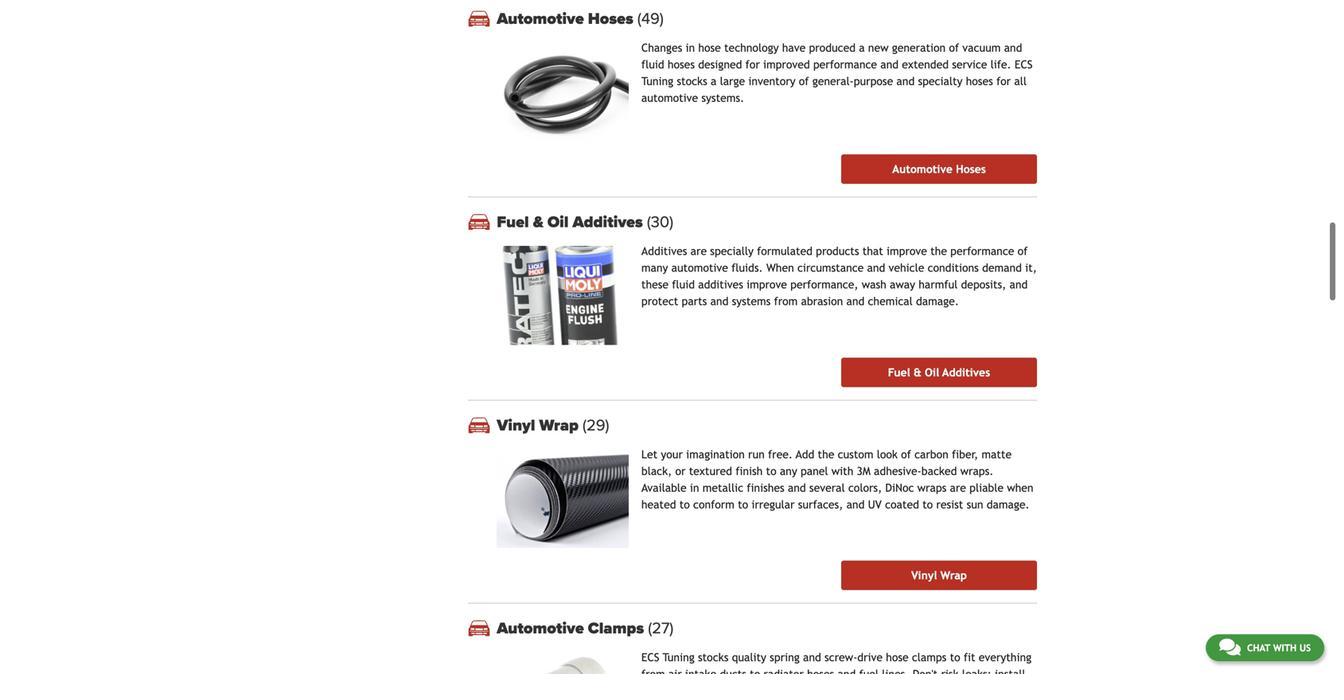 Task type: vqa. For each thing, say whether or not it's contained in the screenshot.
the bottommost Fuel & Oil Additives link
yes



Task type: locate. For each thing, give the bounding box(es) containing it.
1 vertical spatial automotive hoses
[[893, 163, 986, 175]]

any
[[780, 465, 798, 478]]

0 horizontal spatial hoses
[[668, 58, 695, 71]]

in inside 'changes in hose technology have produced a new generation of vacuum and fluid hoses designed for improved performance and extended service life. ecs tuning stocks a large inventory of general-purpose and specialty hoses for all automotive systems.'
[[686, 41, 695, 54]]

from
[[774, 295, 798, 308]]

chat with us
[[1248, 643, 1312, 654]]

of inside additives are specially formulated products that improve the performance of many automotive fluids. when circumstance and vehicle conditions demand it, these fluid additives improve performance, wash away harmful deposits, and protect parts and systems from abrasion and chemical damage.
[[1018, 245, 1028, 257]]

0 vertical spatial automotive
[[642, 91, 698, 104]]

1 vertical spatial fuel & oil additives link
[[842, 358, 1038, 387]]

fuel & oil additives inside "link"
[[889, 366, 991, 379]]

generation
[[892, 41, 946, 54]]

fuel
[[497, 212, 529, 232], [889, 366, 911, 379]]

0 vertical spatial additives
[[573, 212, 643, 232]]

automotive hoses
[[497, 9, 638, 28], [893, 163, 986, 175]]

1 horizontal spatial wrap
[[941, 570, 967, 582]]

with left 3m
[[832, 465, 854, 478]]

0 vertical spatial automotive hoses
[[497, 9, 638, 28]]

ecs
[[1015, 58, 1033, 71]]

1 horizontal spatial fluid
[[672, 278, 695, 291]]

are left specially
[[691, 245, 707, 257]]

vinyl wrap
[[497, 416, 583, 435], [912, 570, 967, 582]]

in down textured
[[690, 482, 700, 494]]

and
[[1005, 41, 1023, 54], [881, 58, 899, 71], [897, 75, 915, 88], [868, 261, 886, 274], [1010, 278, 1028, 291], [711, 295, 729, 308], [847, 295, 865, 308], [788, 482, 806, 494], [847, 498, 865, 511]]

and down new on the right top of the page
[[881, 58, 899, 71]]

1 horizontal spatial are
[[950, 482, 967, 494]]

products
[[816, 245, 860, 257]]

0 horizontal spatial fuel & oil additives
[[497, 212, 647, 232]]

hoses
[[668, 58, 695, 71], [966, 75, 994, 88]]

automotive clamps thumbnail image image
[[497, 653, 629, 674]]

black,
[[642, 465, 672, 478]]

0 horizontal spatial vinyl wrap
[[497, 416, 583, 435]]

0 horizontal spatial vinyl
[[497, 416, 535, 435]]

0 horizontal spatial damage.
[[917, 295, 959, 308]]

0 vertical spatial oil
[[548, 212, 569, 232]]

0 vertical spatial vinyl wrap link
[[497, 416, 1038, 435]]

irregular
[[752, 498, 795, 511]]

available
[[642, 482, 687, 494]]

in
[[686, 41, 695, 54], [690, 482, 700, 494]]

of up the it,
[[1018, 245, 1028, 257]]

a left new on the right top of the page
[[859, 41, 865, 54]]

specialty
[[919, 75, 963, 88]]

damage. inside additives are specially formulated products that improve the performance of many automotive fluids. when circumstance and vehicle conditions demand it, these fluid additives improve performance, wash away harmful deposits, and protect parts and systems from abrasion and chemical damage.
[[917, 295, 959, 308]]

protect
[[642, 295, 679, 308]]

service
[[953, 58, 988, 71]]

fuel & oil additives link
[[497, 212, 1038, 232], [842, 358, 1038, 387]]

0 horizontal spatial wrap
[[540, 416, 579, 435]]

1 horizontal spatial fuel & oil additives
[[889, 366, 991, 379]]

damage. down the harmful
[[917, 295, 959, 308]]

changes in hose technology have produced a new generation of vacuum and fluid hoses designed for improved performance and extended service life. ecs tuning stocks a large inventory of general-purpose and specialty hoses for all automotive systems.
[[642, 41, 1033, 104]]

metallic
[[703, 482, 744, 494]]

1 horizontal spatial vinyl
[[912, 570, 938, 582]]

performance inside additives are specially formulated products that improve the performance of many automotive fluids. when circumstance and vehicle conditions demand it, these fluid additives improve performance, wash away harmful deposits, and protect parts and systems from abrasion and chemical damage.
[[951, 245, 1015, 257]]

1 vertical spatial automotive hoses link
[[842, 154, 1038, 184]]

1 vertical spatial wrap
[[941, 570, 967, 582]]

for
[[746, 58, 760, 71], [997, 75, 1011, 88]]

1 horizontal spatial &
[[914, 366, 922, 379]]

automotive hoses link
[[497, 9, 1038, 28], [842, 154, 1038, 184]]

0 vertical spatial automotive
[[497, 9, 584, 28]]

circumstance
[[798, 261, 864, 274]]

1 vertical spatial hoses
[[966, 75, 994, 88]]

new
[[869, 41, 889, 54]]

automotive up the additives
[[672, 261, 729, 274]]

to
[[766, 465, 777, 478], [680, 498, 690, 511], [738, 498, 749, 511], [923, 498, 933, 511]]

that
[[863, 245, 884, 257]]

and up wash
[[868, 261, 886, 274]]

0 horizontal spatial the
[[818, 448, 835, 461]]

1 horizontal spatial hoses
[[956, 163, 986, 175]]

automotive
[[497, 9, 584, 28], [893, 163, 953, 175], [497, 619, 584, 638]]

2 vertical spatial automotive
[[497, 619, 584, 638]]

1 horizontal spatial for
[[997, 75, 1011, 88]]

1 vertical spatial in
[[690, 482, 700, 494]]

fuel & oil additives thumbnail image image
[[497, 246, 629, 345]]

automotive clamps
[[497, 619, 648, 638]]

all
[[1015, 75, 1027, 88]]

of inside let your imagination run free. add the custom look of carbon fiber, matte black, or textured finish to any panel with 3m adhesive-backed wraps. available in metallic finishes and several colors, dinoc wraps are pliable when heated to conform to irregular surfaces, and uv coated to resist sun damage.
[[902, 448, 912, 461]]

for left all
[[997, 75, 1011, 88]]

vinyl
[[497, 416, 535, 435], [912, 570, 938, 582]]

wraps.
[[961, 465, 994, 478]]

a down designed
[[711, 75, 717, 88]]

0 vertical spatial vinyl wrap
[[497, 416, 583, 435]]

0 horizontal spatial oil
[[548, 212, 569, 232]]

these
[[642, 278, 669, 291]]

1 vertical spatial automotive
[[672, 261, 729, 274]]

additives are specially formulated products that improve the performance of many automotive fluids. when circumstance and vehicle conditions demand it, these fluid additives improve performance, wash away harmful deposits, and protect parts and systems from abrasion and chemical damage.
[[642, 245, 1037, 308]]

fuel & oil additives
[[497, 212, 647, 232], [889, 366, 991, 379]]

0 vertical spatial are
[[691, 245, 707, 257]]

damage. down when
[[987, 498, 1030, 511]]

1 vertical spatial additives
[[642, 245, 688, 257]]

2 vertical spatial additives
[[943, 366, 991, 379]]

abrasion
[[801, 295, 844, 308]]

0 horizontal spatial fuel
[[497, 212, 529, 232]]

with
[[832, 465, 854, 478], [1274, 643, 1297, 654]]

0 vertical spatial performance
[[814, 58, 878, 71]]

vinyl wrap link down resist
[[842, 561, 1038, 591]]

additives for top the fuel & oil additives "link"
[[573, 212, 643, 232]]

away
[[890, 278, 916, 291]]

vinyl wrap thumbnail image image
[[497, 449, 629, 548]]

0 vertical spatial with
[[832, 465, 854, 478]]

large
[[720, 75, 745, 88]]

with left us
[[1274, 643, 1297, 654]]

1 vertical spatial fluid
[[672, 278, 695, 291]]

vinyl wrap link
[[497, 416, 1038, 435], [842, 561, 1038, 591]]

conform
[[694, 498, 735, 511]]

are
[[691, 245, 707, 257], [950, 482, 967, 494]]

1 vertical spatial automotive
[[893, 163, 953, 175]]

0 horizontal spatial hoses
[[588, 9, 634, 28]]

0 vertical spatial the
[[931, 245, 948, 257]]

fluid up parts
[[672, 278, 695, 291]]

vinyl wrap link up run
[[497, 416, 1038, 435]]

0 horizontal spatial a
[[711, 75, 717, 88]]

imagination
[[687, 448, 745, 461]]

automotive
[[642, 91, 698, 104], [672, 261, 729, 274]]

1 vertical spatial improve
[[747, 278, 788, 291]]

1 vertical spatial are
[[950, 482, 967, 494]]

1 vertical spatial the
[[818, 448, 835, 461]]

additives
[[573, 212, 643, 232], [642, 245, 688, 257], [943, 366, 991, 379]]

performance
[[814, 58, 878, 71], [951, 245, 1015, 257]]

automotive down tuning
[[642, 91, 698, 104]]

1 vertical spatial damage.
[[987, 498, 1030, 511]]

life.
[[991, 58, 1012, 71]]

1 vertical spatial performance
[[951, 245, 1015, 257]]

1 vertical spatial for
[[997, 75, 1011, 88]]

vacuum
[[963, 41, 1001, 54]]

wrap down resist
[[941, 570, 967, 582]]

panel
[[801, 465, 829, 478]]

performance up demand
[[951, 245, 1015, 257]]

&
[[533, 212, 544, 232], [914, 366, 922, 379]]

are inside let your imagination run free. add the custom look of carbon fiber, matte black, or textured finish to any panel with 3m adhesive-backed wraps. available in metallic finishes and several colors, dinoc wraps are pliable when heated to conform to irregular surfaces, and uv coated to resist sun damage.
[[950, 482, 967, 494]]

1 vertical spatial fuel
[[889, 366, 911, 379]]

of
[[950, 41, 960, 54], [799, 75, 809, 88], [1018, 245, 1028, 257], [902, 448, 912, 461]]

0 vertical spatial for
[[746, 58, 760, 71]]

damage. inside let your imagination run free. add the custom look of carbon fiber, matte black, or textured finish to any panel with 3m adhesive-backed wraps. available in metallic finishes and several colors, dinoc wraps are pliable when heated to conform to irregular surfaces, and uv coated to resist sun damage.
[[987, 498, 1030, 511]]

hoses up stocks
[[668, 58, 695, 71]]

0 horizontal spatial are
[[691, 245, 707, 257]]

1 vertical spatial oil
[[925, 366, 940, 379]]

the inside let your imagination run free. add the custom look of carbon fiber, matte black, or textured finish to any panel with 3m adhesive-backed wraps. available in metallic finishes and several colors, dinoc wraps are pliable when heated to conform to irregular surfaces, and uv coated to resist sun damage.
[[818, 448, 835, 461]]

fuel & oil additives for top the fuel & oil additives "link"
[[497, 212, 647, 232]]

fiber,
[[952, 448, 979, 461]]

1 vertical spatial hoses
[[956, 163, 986, 175]]

1 horizontal spatial a
[[859, 41, 865, 54]]

1 horizontal spatial performance
[[951, 245, 1015, 257]]

0 vertical spatial damage.
[[917, 295, 959, 308]]

fluid
[[642, 58, 665, 71], [672, 278, 695, 291]]

1 horizontal spatial damage.
[[987, 498, 1030, 511]]

additives inside "link"
[[943, 366, 991, 379]]

hoses down service
[[966, 75, 994, 88]]

0 vertical spatial hoses
[[588, 9, 634, 28]]

1 horizontal spatial automotive hoses
[[893, 163, 986, 175]]

are up resist
[[950, 482, 967, 494]]

deposits,
[[962, 278, 1007, 291]]

are inside additives are specially formulated products that improve the performance of many automotive fluids. when circumstance and vehicle conditions demand it, these fluid additives improve performance, wash away harmful deposits, and protect parts and systems from abrasion and chemical damage.
[[691, 245, 707, 257]]

carbon
[[915, 448, 949, 461]]

1 horizontal spatial improve
[[887, 245, 928, 257]]

improve
[[887, 245, 928, 257], [747, 278, 788, 291]]

improve up vehicle
[[887, 245, 928, 257]]

with inside let your imagination run free. add the custom look of carbon fiber, matte black, or textured finish to any panel with 3m adhesive-backed wraps. available in metallic finishes and several colors, dinoc wraps are pliable when heated to conform to irregular surfaces, and uv coated to resist sun damage.
[[832, 465, 854, 478]]

1 vertical spatial fuel & oil additives
[[889, 366, 991, 379]]

to left any
[[766, 465, 777, 478]]

the
[[931, 245, 948, 257], [818, 448, 835, 461]]

performance up general-
[[814, 58, 878, 71]]

0 vertical spatial vinyl
[[497, 416, 535, 435]]

fluid up tuning
[[642, 58, 665, 71]]

0 vertical spatial fuel & oil additives link
[[497, 212, 1038, 232]]

for down technology
[[746, 58, 760, 71]]

in left hose
[[686, 41, 695, 54]]

the up panel in the right of the page
[[818, 448, 835, 461]]

0 horizontal spatial performance
[[814, 58, 878, 71]]

of up service
[[950, 41, 960, 54]]

your
[[661, 448, 683, 461]]

1 horizontal spatial vinyl wrap
[[912, 570, 967, 582]]

automotive inside additives are specially formulated products that improve the performance of many automotive fluids. when circumstance and vehicle conditions demand it, these fluid additives improve performance, wash away harmful deposits, and protect parts and systems from abrasion and chemical damage.
[[672, 261, 729, 274]]

0 horizontal spatial &
[[533, 212, 544, 232]]

0 horizontal spatial for
[[746, 58, 760, 71]]

1 vertical spatial a
[[711, 75, 717, 88]]

improve down when
[[747, 278, 788, 291]]

1 vertical spatial with
[[1274, 643, 1297, 654]]

hoses inside automotive hoses link
[[956, 163, 986, 175]]

0 vertical spatial in
[[686, 41, 695, 54]]

the up conditions
[[931, 245, 948, 257]]

0 vertical spatial improve
[[887, 245, 928, 257]]

let your imagination run free. add the custom look of carbon fiber, matte black, or textured finish to any panel with 3m adhesive-backed wraps. available in metallic finishes and several colors, dinoc wraps are pliable when heated to conform to irregular surfaces, and uv coated to resist sun damage.
[[642, 448, 1034, 511]]

backed
[[922, 465, 957, 478]]

oil for the fuel & oil additives "link" to the bottom
[[925, 366, 940, 379]]

0 horizontal spatial with
[[832, 465, 854, 478]]

vinyl wrap down resist
[[912, 570, 967, 582]]

wrap up vinyl wrap thumbnail image
[[540, 416, 579, 435]]

vinyl wrap up vinyl wrap thumbnail image
[[497, 416, 583, 435]]

0 horizontal spatial improve
[[747, 278, 788, 291]]

purpose
[[854, 75, 894, 88]]

additives for the fuel & oil additives "link" to the bottom
[[943, 366, 991, 379]]

hoses
[[588, 9, 634, 28], [956, 163, 986, 175]]

0 vertical spatial fuel & oil additives
[[497, 212, 647, 232]]

1 horizontal spatial oil
[[925, 366, 940, 379]]

0 horizontal spatial fluid
[[642, 58, 665, 71]]

and down the additives
[[711, 295, 729, 308]]

of up adhesive-
[[902, 448, 912, 461]]

let
[[642, 448, 658, 461]]

1 horizontal spatial the
[[931, 245, 948, 257]]

0 vertical spatial fluid
[[642, 58, 665, 71]]

oil inside the fuel & oil additives "link"
[[925, 366, 940, 379]]

0 horizontal spatial automotive hoses
[[497, 9, 638, 28]]

and down extended
[[897, 75, 915, 88]]

damage.
[[917, 295, 959, 308], [987, 498, 1030, 511]]

tuning
[[642, 75, 674, 88]]

finish
[[736, 465, 763, 478]]

clamps
[[588, 619, 644, 638]]



Task type: describe. For each thing, give the bounding box(es) containing it.
or
[[676, 465, 686, 478]]

hoses for topmost automotive hoses link
[[588, 9, 634, 28]]

comments image
[[1220, 638, 1241, 657]]

hose
[[699, 41, 721, 54]]

add
[[796, 448, 815, 461]]

performance,
[[791, 278, 859, 291]]

free.
[[768, 448, 793, 461]]

performance inside 'changes in hose technology have produced a new generation of vacuum and fluid hoses designed for improved performance and extended service life. ecs tuning stocks a large inventory of general-purpose and specialty hoses for all automotive systems.'
[[814, 58, 878, 71]]

and down the it,
[[1010, 278, 1028, 291]]

and down any
[[788, 482, 806, 494]]

systems.
[[702, 91, 745, 104]]

when
[[1008, 482, 1034, 494]]

1 horizontal spatial with
[[1274, 643, 1297, 654]]

0 vertical spatial hoses
[[668, 58, 695, 71]]

sun
[[967, 498, 984, 511]]

look
[[877, 448, 898, 461]]

designed
[[699, 58, 743, 71]]

automotive clamps link
[[497, 619, 1038, 638]]

textured
[[689, 465, 733, 478]]

general-
[[813, 75, 854, 88]]

coated
[[886, 498, 920, 511]]

automotive hoses thumbnail image image
[[497, 43, 629, 142]]

surfaces,
[[798, 498, 844, 511]]

oil for top the fuel & oil additives "link"
[[548, 212, 569, 232]]

improved
[[764, 58, 810, 71]]

automotive hoses for bottommost automotive hoses link
[[893, 163, 986, 175]]

additives inside additives are specially formulated products that improve the performance of many automotive fluids. when circumstance and vehicle conditions demand it, these fluid additives improve performance, wash away harmful deposits, and protect parts and systems from abrasion and chemical damage.
[[642, 245, 688, 257]]

0 vertical spatial wrap
[[540, 416, 579, 435]]

matte
[[982, 448, 1012, 461]]

additives
[[699, 278, 744, 291]]

and down colors,
[[847, 498, 865, 511]]

vehicle
[[889, 261, 925, 274]]

parts
[[682, 295, 707, 308]]

1 vertical spatial vinyl wrap
[[912, 570, 967, 582]]

wash
[[862, 278, 887, 291]]

when
[[767, 261, 795, 274]]

produced
[[809, 41, 856, 54]]

uv
[[868, 498, 882, 511]]

dinoc
[[886, 482, 914, 494]]

1 horizontal spatial fuel
[[889, 366, 911, 379]]

formulated
[[757, 245, 813, 257]]

heated
[[642, 498, 676, 511]]

to down wraps
[[923, 498, 933, 511]]

automotive for topmost automotive hoses link
[[497, 9, 584, 28]]

fuel & oil additives for the fuel & oil additives "link" to the bottom
[[889, 366, 991, 379]]

several
[[810, 482, 845, 494]]

adhesive-
[[874, 465, 922, 478]]

the inside additives are specially formulated products that improve the performance of many automotive fluids. when circumstance and vehicle conditions demand it, these fluid additives improve performance, wash away harmful deposits, and protect parts and systems from abrasion and chemical damage.
[[931, 245, 948, 257]]

of for vinyl wrap
[[902, 448, 912, 461]]

have
[[783, 41, 806, 54]]

and up ecs
[[1005, 41, 1023, 54]]

custom
[[838, 448, 874, 461]]

inventory
[[749, 75, 796, 88]]

run
[[749, 448, 765, 461]]

it,
[[1026, 261, 1037, 274]]

fluid inside 'changes in hose technology have produced a new generation of vacuum and fluid hoses designed for improved performance and extended service life. ecs tuning stocks a large inventory of general-purpose and specialty hoses for all automotive systems.'
[[642, 58, 665, 71]]

technology
[[725, 41, 779, 54]]

us
[[1300, 643, 1312, 654]]

wraps
[[918, 482, 947, 494]]

conditions
[[928, 261, 979, 274]]

of for automotive hoses
[[950, 41, 960, 54]]

automotive for bottommost automotive hoses link
[[893, 163, 953, 175]]

chat
[[1248, 643, 1271, 654]]

pliable
[[970, 482, 1004, 494]]

0 vertical spatial automotive hoses link
[[497, 9, 1038, 28]]

systems
[[732, 295, 771, 308]]

chat with us link
[[1206, 635, 1325, 662]]

stocks
[[677, 75, 708, 88]]

automotive for automotive clamps link
[[497, 619, 584, 638]]

to right the heated
[[680, 498, 690, 511]]

and down wash
[[847, 295, 865, 308]]

to down metallic
[[738, 498, 749, 511]]

resist
[[937, 498, 964, 511]]

1 vertical spatial vinyl
[[912, 570, 938, 582]]

of down improved
[[799, 75, 809, 88]]

in inside let your imagination run free. add the custom look of carbon fiber, matte black, or textured finish to any panel with 3m adhesive-backed wraps. available in metallic finishes and several colors, dinoc wraps are pliable when heated to conform to irregular surfaces, and uv coated to resist sun damage.
[[690, 482, 700, 494]]

hoses for bottommost automotive hoses link
[[956, 163, 986, 175]]

extended
[[902, 58, 949, 71]]

chemical
[[868, 295, 913, 308]]

harmful
[[919, 278, 958, 291]]

many
[[642, 261, 668, 274]]

0 vertical spatial &
[[533, 212, 544, 232]]

finishes
[[747, 482, 785, 494]]

1 horizontal spatial hoses
[[966, 75, 994, 88]]

of for fuel & oil additives
[[1018, 245, 1028, 257]]

fluid inside additives are specially formulated products that improve the performance of many automotive fluids. when circumstance and vehicle conditions demand it, these fluid additives improve performance, wash away harmful deposits, and protect parts and systems from abrasion and chemical damage.
[[672, 278, 695, 291]]

fluids.
[[732, 261, 763, 274]]

colors,
[[849, 482, 882, 494]]

3m
[[857, 465, 871, 478]]

automotive inside 'changes in hose technology have produced a new generation of vacuum and fluid hoses designed for improved performance and extended service life. ecs tuning stocks a large inventory of general-purpose and specialty hoses for all automotive systems.'
[[642, 91, 698, 104]]

specially
[[711, 245, 754, 257]]

0 vertical spatial fuel
[[497, 212, 529, 232]]

automotive hoses for topmost automotive hoses link
[[497, 9, 638, 28]]

1 vertical spatial &
[[914, 366, 922, 379]]

changes
[[642, 41, 683, 54]]

0 vertical spatial a
[[859, 41, 865, 54]]

1 vertical spatial vinyl wrap link
[[842, 561, 1038, 591]]

demand
[[983, 261, 1022, 274]]



